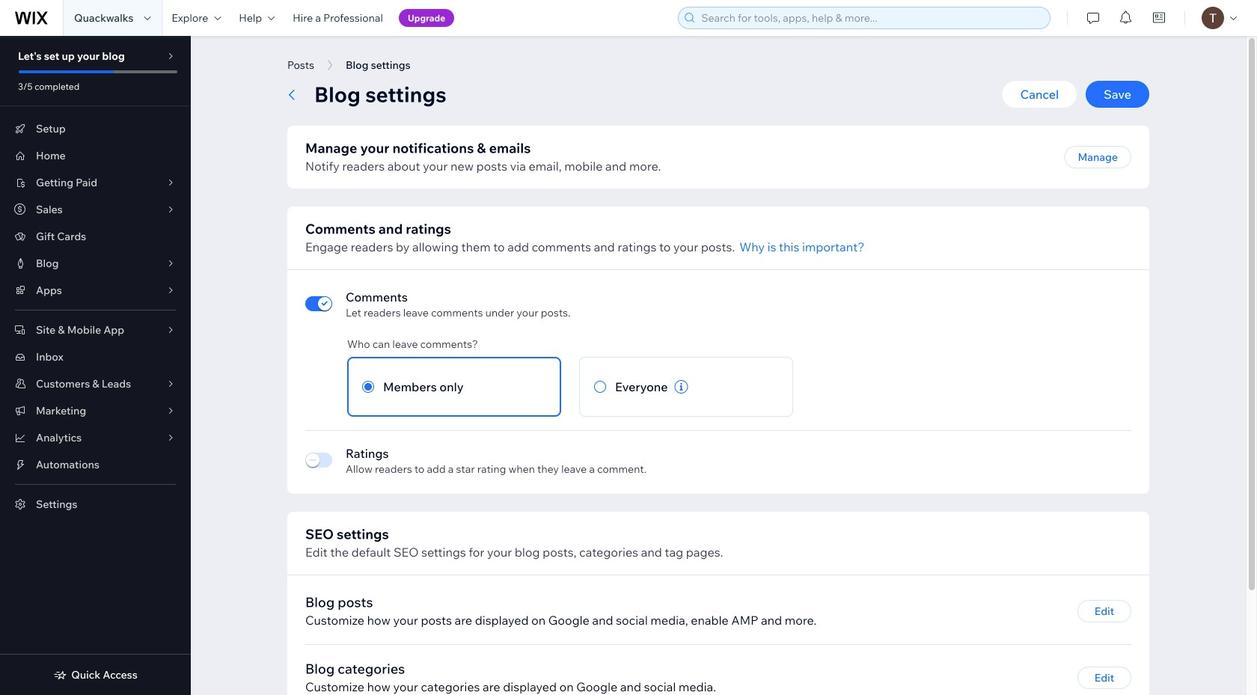 Task type: locate. For each thing, give the bounding box(es) containing it.
sidebar element
[[0, 36, 191, 695]]

option group
[[347, 357, 1132, 417]]



Task type: describe. For each thing, give the bounding box(es) containing it.
Search for tools, apps, help & more... field
[[697, 7, 1046, 28]]



Task type: vqa. For each thing, say whether or not it's contained in the screenshot.
communications-section element
no



